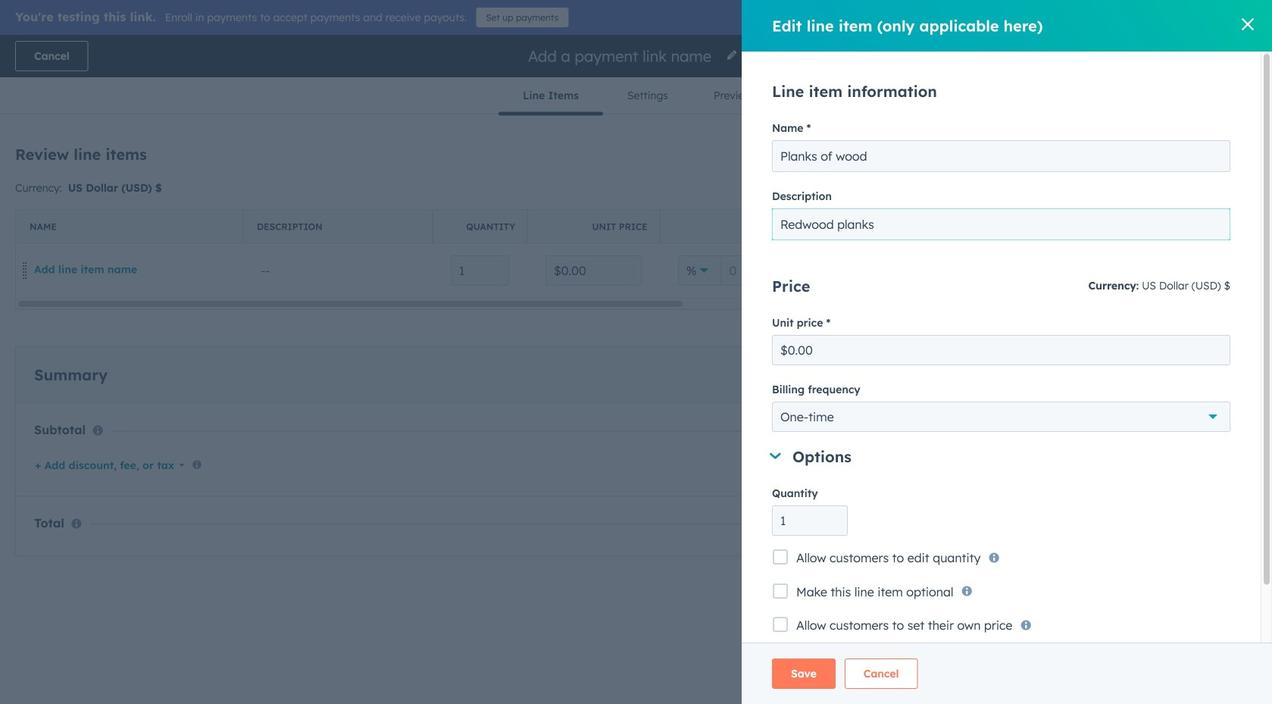 Task type: locate. For each thing, give the bounding box(es) containing it.
2 press to sort. image from the left
[[607, 202, 612, 212]]

press to sort. image for 3rd press to sort. element from right
[[1006, 202, 1012, 212]]

2 press to sort. element from the left
[[421, 202, 427, 214]]

2 press to sort. image from the left
[[828, 202, 834, 212]]

1 press to sort. element from the left
[[114, 202, 119, 214]]

8 press to sort. element from the left
[[1181, 202, 1187, 214]]

press to sort. image
[[421, 202, 427, 212], [828, 202, 834, 212], [1006, 202, 1012, 212], [1090, 202, 1096, 212]]

3 press to sort. image from the left
[[727, 202, 733, 212]]

navigation inside page section element
[[499, 77, 774, 114]]

press to sort. image for 4th press to sort. element from the right
[[828, 202, 834, 212]]

4 press to sort. image from the left
[[1090, 202, 1096, 212]]

Add a payment link name field
[[527, 46, 717, 66]]

column header
[[237, 191, 358, 224], [16, 210, 244, 243], [243, 210, 434, 243], [433, 210, 528, 243], [528, 210, 661, 243], [660, 210, 851, 243], [850, 210, 972, 243], [971, 210, 1199, 243], [1199, 210, 1273, 243]]

1 press to sort. image from the left
[[421, 202, 427, 212]]

4 press to sort. element from the left
[[727, 202, 733, 214]]

None text field
[[773, 140, 1231, 172], [546, 256, 642, 286], [773, 335, 1231, 365], [773, 506, 848, 536], [773, 140, 1231, 172], [546, 256, 642, 286], [773, 335, 1231, 365], [773, 506, 848, 536]]

None text field
[[773, 208, 1231, 240], [451, 256, 509, 286], [773, 208, 1231, 240], [451, 256, 509, 286]]

4 press to sort. image from the left
[[1181, 202, 1187, 212]]

press to sort. image
[[114, 202, 119, 212], [607, 202, 612, 212], [727, 202, 733, 212], [1181, 202, 1187, 212]]

navigation
[[499, 77, 774, 114]]

caret image
[[770, 453, 781, 459]]

close image
[[1243, 18, 1255, 30]]

1 press to sort. image from the left
[[114, 202, 119, 212]]

dialog
[[0, 0, 1273, 704], [742, 0, 1273, 704]]

2 dialog from the left
[[742, 0, 1273, 704]]

3 press to sort. image from the left
[[1006, 202, 1012, 212]]

3 press to sort. element from the left
[[607, 202, 612, 214]]

6 press to sort. element from the left
[[1006, 202, 1012, 214]]

press to sort. element
[[114, 202, 119, 214], [421, 202, 427, 214], [607, 202, 612, 214], [727, 202, 733, 214], [828, 202, 834, 214], [1006, 202, 1012, 214], [1090, 202, 1096, 214], [1181, 202, 1187, 214]]



Task type: vqa. For each thing, say whether or not it's contained in the screenshot.
1st Press to sort. element from right
yes



Task type: describe. For each thing, give the bounding box(es) containing it.
page section element
[[0, 35, 1273, 114]]

0 text field
[[721, 256, 832, 286]]

press to sort. image for 4th press to sort. element
[[727, 202, 733, 212]]

press to sort. image for 3rd press to sort. element from left
[[607, 202, 612, 212]]

press to sort. image for 7th press to sort. element from the right
[[421, 202, 427, 212]]

7 press to sort. element from the left
[[1090, 202, 1096, 214]]

press to sort. image for seventh press to sort. element from the left
[[1090, 202, 1096, 212]]

pagination navigation
[[515, 299, 652, 319]]

press to sort. image for first press to sort. element from left
[[114, 202, 119, 212]]

5 press to sort. element from the left
[[828, 202, 834, 214]]

Search search field
[[36, 145, 340, 175]]

1 dialog from the left
[[0, 0, 1273, 704]]

press to sort. image for 8th press to sort. element
[[1181, 202, 1187, 212]]



